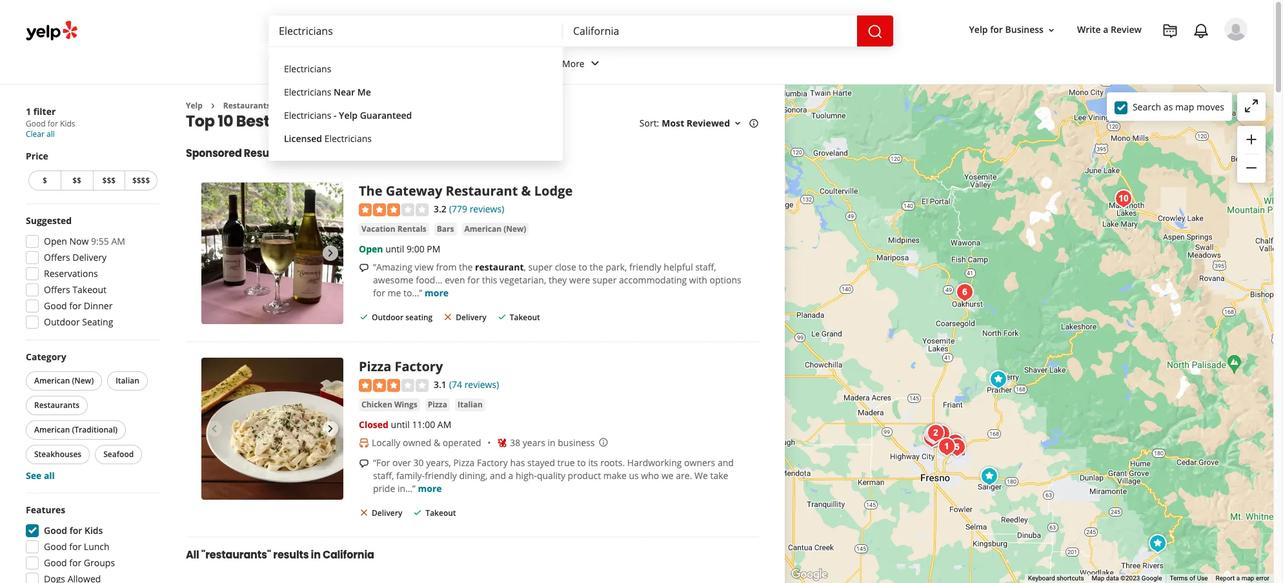 Task type: describe. For each thing, give the bounding box(es) containing it.
awesome
[[373, 274, 414, 286]]

of
[[1190, 575, 1196, 582]]

pizza factory
[[359, 358, 443, 375]]

italian for rightmost italian 'button'
[[458, 399, 483, 410]]

1 vertical spatial california
[[323, 548, 374, 563]]

good for groups
[[44, 557, 115, 569]]

owned
[[403, 437, 432, 449]]

restaurant
[[475, 261, 524, 273]]

3.1 star rating image
[[359, 379, 429, 392]]

next image for the
[[323, 246, 338, 261]]

takeout for 16 checkmark v2 image
[[426, 508, 456, 519]]

sponsored results
[[186, 146, 282, 161]]

park,
[[606, 261, 627, 273]]

0 vertical spatial california
[[412, 111, 488, 132]]

open for open until 9:00 pm
[[359, 243, 383, 255]]

0 horizontal spatial pizza factory image
[[201, 358, 344, 500]]

electricians for electricians - yelp guaranteed
[[284, 109, 332, 121]]

outdoor for outdoor seating
[[372, 312, 404, 323]]

1 horizontal spatial italian button
[[455, 399, 486, 411]]

group containing features
[[22, 504, 160, 583]]

16 checkmark v2 image for takeout
[[497, 312, 507, 322]]

restaurant
[[446, 182, 518, 200]]

us
[[629, 470, 639, 482]]

good for good for kids
[[44, 524, 67, 537]]

we
[[695, 470, 708, 482]]

electricians down top 10 best restaurants near california
[[325, 132, 372, 145]]

yelp link
[[186, 100, 203, 111]]

electricians near me
[[284, 86, 371, 98]]

1 horizontal spatial pizza factory image
[[986, 367, 1012, 393]]

16 close v2 image
[[359, 508, 369, 518]]

offers for offers delivery
[[44, 251, 70, 263]]

top
[[186, 111, 215, 132]]

chicken wings link
[[359, 399, 420, 411]]

map region
[[665, 23, 1284, 583]]

1 vertical spatial all
[[44, 470, 55, 482]]

wings
[[395, 399, 418, 410]]

pizza inside "for over 30 years, pizza factory has stayed true to its roots. hardworking owners and staff, family-friendly dining, and a high-quality product make us who we are. we take pride in…"
[[454, 457, 475, 469]]

until for factory
[[391, 419, 410, 431]]

south gate brewing company image
[[952, 280, 978, 305]]

1 horizontal spatial near
[[371, 111, 409, 132]]

pizza link
[[425, 399, 450, 411]]

now
[[69, 235, 89, 247]]

best
[[236, 111, 270, 132]]

0 vertical spatial and
[[718, 457, 734, 469]]

westwoods bbq & spice image
[[922, 421, 948, 447]]

16 years in business v2 image
[[497, 438, 508, 448]]

yelp for business
[[970, 24, 1044, 36]]

colton's social house image
[[945, 435, 970, 460]]

high-
[[516, 470, 537, 482]]

none field near
[[573, 24, 847, 38]]

restaurants right 16 chevron right v2 icon at the left of the page
[[223, 100, 271, 111]]

business
[[558, 437, 595, 449]]

1 horizontal spatial american (new)
[[465, 224, 527, 234]]

previous image
[[207, 421, 222, 437]]

more for bottom more link
[[418, 482, 442, 495]]

clear
[[26, 129, 45, 139]]

am for open now 9:55 am
[[111, 235, 125, 247]]

make
[[604, 470, 627, 482]]

"for over 30 years, pizza factory has stayed true to its roots. hardworking owners and staff, family-friendly dining, and a high-quality product make us who we are. we take pride in…"
[[373, 457, 734, 495]]

open for open now 9:55 am
[[44, 235, 67, 247]]

search as map moves
[[1133, 100, 1225, 113]]

takeout for 16 checkmark v2 icon corresponding to takeout
[[510, 312, 540, 323]]

©2023
[[1121, 575, 1141, 582]]

pizza for pizza factory
[[359, 358, 392, 375]]

the gateway restaurant & lodge
[[359, 182, 573, 200]]

1 horizontal spatial &
[[522, 182, 531, 200]]

accommodating
[[619, 274, 687, 286]]

me
[[358, 86, 371, 98]]

projects image
[[1163, 23, 1179, 39]]

seafood
[[103, 449, 134, 460]]

business
[[1006, 24, 1044, 36]]

results
[[244, 146, 282, 161]]

nolan p. image
[[1225, 17, 1248, 41]]

view
[[415, 261, 434, 273]]

reviews) for factory
[[465, 379, 499, 391]]

0 vertical spatial more link
[[425, 287, 449, 299]]

google image
[[789, 566, 831, 583]]

house of juju image
[[943, 430, 968, 456]]

results
[[273, 548, 309, 563]]

all inside 1 filter good for kids clear all
[[47, 129, 55, 139]]

group containing suggested
[[22, 214, 160, 333]]

delivery for 16 close v2 icon on the left of the page
[[372, 508, 403, 519]]

american (new) link
[[462, 223, 529, 236]]

electricians for electricians
[[284, 63, 332, 75]]

am for closed until 11:00 am
[[438, 419, 452, 431]]

map for error
[[1242, 575, 1255, 582]]

3.2
[[434, 203, 447, 215]]

electricians - yelp guaranteed
[[284, 109, 412, 121]]

outdoor seating
[[372, 312, 433, 323]]

good for dinner
[[44, 300, 113, 312]]

9:55
[[91, 235, 109, 247]]

chicken wings button
[[359, 399, 420, 411]]

lunch
[[84, 541, 110, 553]]

$$ button
[[61, 170, 93, 191]]

report a map error
[[1216, 575, 1270, 582]]

1 vertical spatial in
[[311, 548, 321, 563]]

previous image
[[207, 246, 222, 261]]

16 info v2 image
[[749, 118, 759, 129]]

batter up pancakes image
[[929, 421, 955, 447]]

to inside "for over 30 years, pizza factory has stayed true to its roots. hardworking owners and staff, family-friendly dining, and a high-quality product make us who we are. we take pride in…"
[[578, 457, 586, 469]]

vacation rentals button
[[359, 223, 429, 236]]

terms of use
[[1171, 575, 1209, 582]]

more for the top more link
[[425, 287, 449, 299]]

open until 9:00 pm
[[359, 243, 441, 255]]

good inside 1 filter good for kids clear all
[[26, 118, 46, 129]]

staff, inside , super close to the park, friendly helpful staff, awesome food... even for this vegetarian, they were super accommodating with options for me to…"
[[696, 261, 717, 273]]

(779
[[449, 203, 468, 215]]

close
[[555, 261, 577, 273]]

to…"
[[404, 287, 423, 299]]

Near text field
[[573, 24, 847, 38]]

16 chevron right v2 image
[[208, 101, 218, 111]]

16 chevron down v2 image
[[1047, 25, 1057, 35]]

(74 reviews) link
[[449, 377, 499, 392]]

offers for offers takeout
[[44, 284, 70, 296]]

,
[[524, 261, 526, 273]]

$$$$
[[132, 175, 150, 186]]

pismo's coastal grill image
[[921, 422, 946, 448]]

for down offers takeout
[[69, 300, 82, 312]]

1 vertical spatial american
[[34, 375, 70, 386]]

expand map image
[[1245, 98, 1260, 114]]

friendly inside , super close to the park, friendly helpful staff, awesome food... even for this vegetarian, they were super accommodating with options for me to…"
[[630, 261, 662, 273]]

in…"
[[398, 482, 416, 495]]

"for
[[373, 457, 390, 469]]

its
[[589, 457, 598, 469]]

they
[[549, 274, 567, 286]]

$$$ button
[[93, 170, 125, 191]]

more link
[[552, 46, 613, 84]]

pizza button
[[425, 399, 450, 411]]

factory inside "for over 30 years, pizza factory has stayed true to its roots. hardworking owners and staff, family-friendly dining, and a high-quality product make us who we are. we take pride in…"
[[477, 457, 508, 469]]

bars
[[437, 224, 454, 234]]

search image
[[868, 24, 883, 39]]

a for report
[[1237, 575, 1241, 582]]

steakhouses
[[34, 449, 82, 460]]

$$
[[73, 175, 81, 186]]

1 horizontal spatial american (new) button
[[462, 223, 529, 236]]

family-
[[397, 470, 425, 482]]

16 checkmark v2 image
[[413, 508, 423, 518]]

3.2 star rating image
[[359, 203, 429, 216]]

16 close v2 image
[[443, 312, 454, 322]]

red apple cafe image
[[919, 426, 945, 451]]

the inside , super close to the park, friendly helpful staff, awesome food... even for this vegetarian, they were super accommodating with options for me to…"
[[590, 261, 604, 273]]

"restaurants"
[[201, 548, 271, 563]]

see
[[26, 470, 42, 482]]

dog house grill image
[[934, 434, 960, 460]]

slideshow element for the
[[201, 182, 344, 324]]

we
[[662, 470, 674, 482]]

terms of use link
[[1171, 575, 1209, 582]]

0 vertical spatial restaurants link
[[267, 46, 356, 84]]

24 chevron down v2 image for restaurants
[[330, 56, 346, 71]]

for down good for lunch in the left bottom of the page
[[69, 557, 82, 569]]

(74
[[449, 379, 462, 391]]

3.2 link
[[434, 202, 447, 216]]

google
[[1142, 575, 1163, 582]]

bars button
[[434, 223, 457, 236]]

suggested
[[26, 214, 72, 227]]

years,
[[426, 457, 451, 469]]



Task type: locate. For each thing, give the bounding box(es) containing it.
open inside group
[[44, 235, 67, 247]]

2 horizontal spatial delivery
[[456, 312, 487, 323]]

the gateway restaurant & lodge image
[[201, 182, 344, 324], [1145, 531, 1171, 557]]

2 slideshow element from the top
[[201, 358, 344, 500]]

takeout down vegetarian,
[[510, 312, 540, 323]]

map right as
[[1176, 100, 1195, 113]]

24 chevron down v2 image up electricians near me
[[330, 56, 346, 71]]

next image left "amazing
[[323, 246, 338, 261]]

0 horizontal spatial near
[[334, 86, 355, 98]]

quality
[[537, 470, 566, 482]]

and up take
[[718, 457, 734, 469]]

0 vertical spatial to
[[579, 261, 588, 273]]

a
[[1104, 24, 1109, 36], [509, 470, 514, 482], [1237, 575, 1241, 582]]

data
[[1107, 575, 1120, 582]]

in right 'results'
[[311, 548, 321, 563]]

for down filter
[[48, 118, 58, 129]]

1 vertical spatial factory
[[477, 457, 508, 469]]

38
[[510, 437, 521, 449]]

0 horizontal spatial italian
[[116, 375, 139, 386]]

0 horizontal spatial american (new) button
[[26, 371, 102, 391]]

None search field
[[269, 15, 896, 46]]

california down 16 close v2 icon on the left of the page
[[323, 548, 374, 563]]

(74 reviews)
[[449, 379, 499, 391]]

0 horizontal spatial delivery
[[73, 251, 107, 263]]

0 vertical spatial (new)
[[504, 224, 527, 234]]

slideshow element
[[201, 182, 344, 324], [201, 358, 344, 500]]

a inside "write a review" link
[[1104, 24, 1109, 36]]

0 horizontal spatial pizza
[[359, 358, 392, 375]]

good down offers takeout
[[44, 300, 67, 312]]

am inside group
[[111, 235, 125, 247]]

$
[[43, 175, 47, 186]]

0 horizontal spatial a
[[509, 470, 514, 482]]

delivery inside group
[[73, 251, 107, 263]]

restaurants up american (traditional)
[[34, 400, 79, 411]]

1 vertical spatial the gateway restaurant & lodge image
[[1145, 531, 1171, 557]]

3.1
[[434, 379, 447, 391]]

good down features in the bottom of the page
[[44, 524, 67, 537]]

yelp for yelp link
[[186, 100, 203, 111]]

0 vertical spatial slideshow element
[[201, 182, 344, 324]]

, super close to the park, friendly helpful staff, awesome food... even for this vegetarian, they were super accommodating with options for me to…"
[[373, 261, 742, 299]]

open down vacation
[[359, 243, 383, 255]]

good for good for dinner
[[44, 300, 67, 312]]

take
[[711, 470, 729, 482]]

takeout inside group
[[73, 284, 107, 296]]

licensed electricians
[[284, 132, 372, 145]]

vacation rentals
[[362, 224, 427, 234]]

italian inside group
[[116, 375, 139, 386]]

1 vertical spatial and
[[490, 470, 506, 482]]

0 vertical spatial delivery
[[73, 251, 107, 263]]

yelp left 16 chevron right v2 icon at the left of the page
[[186, 100, 203, 111]]

delivery for 16 close v2 image
[[456, 312, 487, 323]]

1 vertical spatial until
[[391, 419, 410, 431]]

for inside 1 filter good for kids clear all
[[48, 118, 58, 129]]

1 horizontal spatial map
[[1242, 575, 1255, 582]]

30
[[414, 457, 424, 469]]

0 vertical spatial near
[[334, 86, 355, 98]]

24 chevron down v2 image
[[330, 56, 346, 71], [588, 56, 603, 71]]

to left its
[[578, 457, 586, 469]]

factory up 3.1 link
[[395, 358, 443, 375]]

0 vertical spatial until
[[386, 243, 405, 255]]

16 speech v2 image for "for over 30 years, pizza factory has stayed true to its roots. hardworking owners and staff, family-friendly dining, and a high-quality product make us who we are. we take pride in…"
[[359, 458, 369, 469]]

  text field
[[279, 24, 553, 38]]

kids inside 1 filter good for kids clear all
[[60, 118, 75, 129]]

2 horizontal spatial a
[[1237, 575, 1241, 582]]

friendly inside "for over 30 years, pizza factory has stayed true to its roots. hardworking owners and staff, family-friendly dining, and a high-quality product make us who we are. we take pride in…"
[[425, 470, 457, 482]]

write a review link
[[1073, 18, 1148, 42]]

2 offers from the top
[[44, 284, 70, 296]]

staff, up with
[[696, 261, 717, 273]]

yelp inside button
[[970, 24, 988, 36]]

all right "see"
[[44, 470, 55, 482]]

restaurants inside button
[[34, 400, 79, 411]]

1 horizontal spatial (new)
[[504, 224, 527, 234]]

0 vertical spatial friendly
[[630, 261, 662, 273]]

electricians for electricians near me
[[284, 86, 332, 98]]

more down family-
[[418, 482, 442, 495]]

2 horizontal spatial takeout
[[510, 312, 540, 323]]

map for moves
[[1176, 100, 1195, 113]]

16 speech v2 image left "for
[[359, 458, 369, 469]]

delivery right 16 close v2 icon on the left of the page
[[372, 508, 403, 519]]

vacation
[[362, 224, 396, 234]]

outdoor seating
[[44, 316, 113, 328]]

info icon image
[[599, 437, 609, 448], [599, 437, 609, 448]]

from
[[436, 261, 457, 273]]

as
[[1164, 100, 1174, 113]]

restaurants inside business categories element
[[277, 57, 328, 69]]

0 horizontal spatial the
[[459, 261, 473, 273]]

0 vertical spatial offers
[[44, 251, 70, 263]]

1 horizontal spatial delivery
[[372, 508, 403, 519]]

american inside button
[[34, 424, 70, 435]]

(new) inside group
[[72, 375, 94, 386]]

staff, inside "for over 30 years, pizza factory has stayed true to its roots. hardworking owners and staff, family-friendly dining, and a high-quality product make us who we are. we take pride in…"
[[373, 470, 394, 482]]

16 checkmark v2 image down this
[[497, 312, 507, 322]]

(new)
[[504, 224, 527, 234], [72, 375, 94, 386]]

in right years
[[548, 437, 556, 449]]

&
[[522, 182, 531, 200], [434, 437, 441, 449]]

0 horizontal spatial yelp
[[186, 100, 203, 111]]

for left this
[[468, 274, 480, 286]]

2 16 checkmark v2 image from the left
[[497, 312, 507, 322]]

friendly down years,
[[425, 470, 457, 482]]

user actions element
[[959, 16, 1266, 96]]

a right write
[[1104, 24, 1109, 36]]

outdoor for outdoor seating
[[44, 316, 80, 328]]

0 vertical spatial more
[[425, 287, 449, 299]]

(new) up ,
[[504, 224, 527, 234]]

16 speech v2 image
[[359, 263, 369, 273], [359, 458, 369, 469]]

near left me
[[334, 86, 355, 98]]

italian up (traditional)
[[116, 375, 139, 386]]

friendly up accommodating
[[630, 261, 662, 273]]

american down (779 reviews)
[[465, 224, 502, 234]]

0 horizontal spatial the gateway restaurant & lodge image
[[201, 182, 344, 324]]

24 chevron down v2 image inside more link
[[588, 56, 603, 71]]

1 slideshow element from the top
[[201, 182, 344, 324]]

takeout right 16 checkmark v2 image
[[426, 508, 456, 519]]

lodge
[[535, 182, 573, 200]]

1 vertical spatial super
[[593, 274, 617, 286]]

2 next image from the top
[[323, 421, 338, 437]]

0 horizontal spatial and
[[490, 470, 506, 482]]

italian button
[[107, 371, 148, 391], [455, 399, 486, 411]]

american (traditional) button
[[26, 420, 126, 440]]

0 vertical spatial a
[[1104, 24, 1109, 36]]

toomey's image
[[1111, 186, 1137, 212]]

keyboard
[[1029, 575, 1056, 582]]

a down has
[[509, 470, 514, 482]]

seating
[[82, 316, 113, 328]]

1 horizontal spatial 16 checkmark v2 image
[[497, 312, 507, 322]]

slideshow element for pizza
[[201, 358, 344, 500]]

1 vertical spatial near
[[371, 111, 409, 132]]

next image
[[323, 246, 338, 261], [323, 421, 338, 437]]

1 horizontal spatial italian
[[458, 399, 483, 410]]

0 horizontal spatial kids
[[60, 118, 75, 129]]

for left me
[[373, 287, 386, 299]]

0 horizontal spatial american (new)
[[34, 375, 94, 386]]

am right 9:55
[[111, 235, 125, 247]]

were
[[570, 274, 591, 286]]

2 horizontal spatial pizza
[[454, 457, 475, 469]]

1 vertical spatial map
[[1242, 575, 1255, 582]]

italian for the left italian 'button'
[[116, 375, 139, 386]]

open now 9:55 am
[[44, 235, 125, 247]]

16 checkmark v2 image left outdoor seating
[[359, 312, 369, 322]]

16 speech v2 image for "amazing view from the
[[359, 263, 369, 273]]

italian button down (74 reviews)
[[455, 399, 486, 411]]

to inside , super close to the park, friendly helpful staff, awesome food... even for this vegetarian, they were super accommodating with options for me to…"
[[579, 261, 588, 273]]

use
[[1198, 575, 1209, 582]]

california down electricians link
[[412, 111, 488, 132]]

pizza factory link
[[359, 358, 443, 375]]

yelp for yelp for business
[[970, 24, 988, 36]]

0 vertical spatial super
[[529, 261, 553, 273]]

1 horizontal spatial staff,
[[696, 261, 717, 273]]

shortcuts
[[1057, 575, 1085, 582]]

rentals
[[398, 224, 427, 234]]

reviews) up italian link
[[465, 379, 499, 391]]

until down wings
[[391, 419, 410, 431]]

restaurants link up electricians near me
[[267, 46, 356, 84]]

16 checkmark v2 image
[[359, 312, 369, 322], [497, 312, 507, 322]]

1 the from the left
[[459, 261, 473, 273]]

for down good for kids
[[69, 541, 82, 553]]

staff, up pride
[[373, 470, 394, 482]]

good for lunch
[[44, 541, 110, 553]]

1 vertical spatial reviews)
[[465, 379, 499, 391]]

1 horizontal spatial pizza
[[428, 399, 448, 410]]

1 horizontal spatial in
[[548, 437, 556, 449]]

zoom out image
[[1245, 160, 1260, 176]]

am right 11:00
[[438, 419, 452, 431]]

takeout up dinner
[[73, 284, 107, 296]]

more link down family-
[[418, 482, 442, 495]]

24 chevron down v2 image for more
[[588, 56, 603, 71]]

0 horizontal spatial 24 chevron down v2 image
[[330, 56, 346, 71]]

pizza for pizza
[[428, 399, 448, 410]]

notifications image
[[1194, 23, 1210, 39]]

1 vertical spatial a
[[509, 470, 514, 482]]

1 vertical spatial pizza
[[428, 399, 448, 410]]

factory down 16 years in business v2 icon
[[477, 457, 508, 469]]

0 vertical spatial reviews)
[[470, 203, 505, 215]]

(traditional)
[[72, 424, 118, 435]]

american down category
[[34, 375, 70, 386]]

pizza up 3.1 star rating image
[[359, 358, 392, 375]]

restaurants up licensed electricians
[[273, 111, 368, 132]]

1 vertical spatial offers
[[44, 284, 70, 296]]

zoom in image
[[1245, 132, 1260, 147]]

good for good for groups
[[44, 557, 67, 569]]

american (traditional)
[[34, 424, 118, 435]]

wingstop image
[[977, 464, 1003, 490]]

0 vertical spatial american
[[465, 224, 502, 234]]

map left error at the right bottom of page
[[1242, 575, 1255, 582]]

seating
[[406, 312, 433, 323]]

offers down reservations
[[44, 284, 70, 296]]

the left park,
[[590, 261, 604, 273]]

until up "amazing
[[386, 243, 405, 255]]

2 16 speech v2 image from the top
[[359, 458, 369, 469]]

next image for pizza
[[323, 421, 338, 437]]

1 vertical spatial staff,
[[373, 470, 394, 482]]

see all button
[[26, 470, 55, 482]]

a right report
[[1237, 575, 1241, 582]]

italian down (74 reviews)
[[458, 399, 483, 410]]

for inside button
[[991, 24, 1004, 36]]

-
[[334, 109, 337, 121]]

good down good for kids
[[44, 541, 67, 553]]

0 vertical spatial kids
[[60, 118, 75, 129]]

to up were
[[579, 261, 588, 273]]

group
[[1238, 126, 1266, 183], [22, 214, 160, 333], [23, 351, 160, 482], [22, 504, 160, 583]]

0 vertical spatial map
[[1176, 100, 1195, 113]]

0 horizontal spatial 16 checkmark v2 image
[[359, 312, 369, 322]]

takeout
[[73, 284, 107, 296], [510, 312, 540, 323], [426, 508, 456, 519]]

who
[[642, 470, 660, 482]]

1 vertical spatial more link
[[418, 482, 442, 495]]

1 horizontal spatial friendly
[[630, 261, 662, 273]]

1 horizontal spatial open
[[359, 243, 383, 255]]

more link down food...
[[425, 287, 449, 299]]

1 vertical spatial more
[[418, 482, 442, 495]]

pizza down '3.1'
[[428, 399, 448, 410]]

1 vertical spatial delivery
[[456, 312, 487, 323]]

near right -
[[371, 111, 409, 132]]

until for gateway
[[386, 243, 405, 255]]

open down suggested
[[44, 235, 67, 247]]

restaurants link right 16 chevron right v2 icon at the left of the page
[[223, 100, 271, 111]]

0 horizontal spatial map
[[1176, 100, 1195, 113]]

3.1 link
[[434, 377, 447, 392]]

16 locally owned v2 image
[[359, 438, 369, 448]]

2 24 chevron down v2 image from the left
[[588, 56, 603, 71]]

reviews) for gateway
[[470, 203, 505, 215]]

(779 reviews)
[[449, 203, 505, 215]]

staff,
[[696, 261, 717, 273], [373, 470, 394, 482]]

good down 1
[[26, 118, 46, 129]]

italian button up (traditional)
[[107, 371, 148, 391]]

top 10 best restaurants near california
[[186, 111, 488, 132]]

2 vertical spatial delivery
[[372, 508, 403, 519]]

yelp left "business"
[[970, 24, 988, 36]]

1 vertical spatial to
[[578, 457, 586, 469]]

and right dining,
[[490, 470, 506, 482]]

for up good for lunch in the left bottom of the page
[[70, 524, 82, 537]]

vacation rentals link
[[359, 223, 429, 236]]

open
[[44, 235, 67, 247], [359, 243, 383, 255]]

(779 reviews) link
[[449, 202, 505, 216]]

1 vertical spatial friendly
[[425, 470, 457, 482]]

good for good for lunch
[[44, 541, 67, 553]]

kids inside group
[[85, 524, 103, 537]]

0 horizontal spatial takeout
[[73, 284, 107, 296]]

seafood button
[[95, 445, 142, 464]]

16 speech v2 image left "amazing
[[359, 263, 369, 273]]

next image left closed on the bottom of the page
[[323, 421, 338, 437]]

price group
[[26, 150, 160, 193]]

1 vertical spatial kids
[[85, 524, 103, 537]]

0 horizontal spatial in
[[311, 548, 321, 563]]

features
[[26, 504, 65, 516]]

0 horizontal spatial super
[[529, 261, 553, 273]]

filter
[[33, 105, 56, 118]]

pizza factory image
[[201, 358, 344, 500], [986, 367, 1012, 393]]

0 vertical spatial takeout
[[73, 284, 107, 296]]

for left "business"
[[991, 24, 1004, 36]]

2 vertical spatial american
[[34, 424, 70, 435]]

over
[[393, 457, 411, 469]]

Find text field
[[279, 24, 553, 38]]

24 chevron down v2 image right more
[[588, 56, 603, 71]]

american (new) button down (779 reviews)
[[462, 223, 529, 236]]

american (new) down (779 reviews)
[[465, 224, 527, 234]]

(new) up restaurants button
[[72, 375, 94, 386]]

heirloom image
[[923, 420, 949, 446]]

2 the from the left
[[590, 261, 604, 273]]

0 vertical spatial staff,
[[696, 261, 717, 273]]

even
[[445, 274, 465, 286]]

chicken wings
[[362, 399, 418, 410]]

pizza inside button
[[428, 399, 448, 410]]

0 horizontal spatial california
[[323, 548, 374, 563]]

1 horizontal spatial and
[[718, 457, 734, 469]]

0 horizontal spatial factory
[[395, 358, 443, 375]]

10
[[218, 111, 233, 132]]

pride
[[373, 482, 395, 495]]

super right ,
[[529, 261, 553, 273]]

more down food...
[[425, 287, 449, 299]]

2 horizontal spatial yelp
[[970, 24, 988, 36]]

0 vertical spatial all
[[47, 129, 55, 139]]

american (new) button inside group
[[26, 371, 102, 391]]

restaurants up electricians near me
[[277, 57, 328, 69]]

None field
[[279, 24, 553, 38], [573, 24, 847, 38], [279, 24, 553, 38]]

a inside "for over 30 years, pizza factory has stayed true to its roots. hardworking owners and staff, family-friendly dining, and a high-quality product make us who we are. we take pride in…"
[[509, 470, 514, 482]]

good down good for lunch in the left bottom of the page
[[44, 557, 67, 569]]

reviews) down restaurant on the top
[[470, 203, 505, 215]]

report
[[1216, 575, 1236, 582]]

map data ©2023 google
[[1092, 575, 1163, 582]]

super down park,
[[593, 274, 617, 286]]

electricians up licensed
[[284, 109, 332, 121]]

0 vertical spatial the gateway restaurant & lodge image
[[201, 182, 344, 324]]

outdoor down me
[[372, 312, 404, 323]]

& right owned
[[434, 437, 441, 449]]

38 years in business
[[510, 437, 595, 449]]

american
[[465, 224, 502, 234], [34, 375, 70, 386], [34, 424, 70, 435]]

more
[[425, 287, 449, 299], [418, 482, 442, 495]]

kids up lunch on the bottom of the page
[[85, 524, 103, 537]]

16 checkmark v2 image for outdoor seating
[[359, 312, 369, 322]]

this
[[482, 274, 498, 286]]

american (new) up restaurants button
[[34, 375, 94, 386]]

roots.
[[601, 457, 625, 469]]

offers up reservations
[[44, 251, 70, 263]]

american down restaurants button
[[34, 424, 70, 435]]

1 vertical spatial am
[[438, 419, 452, 431]]

& left lodge
[[522, 182, 531, 200]]

1 16 checkmark v2 image from the left
[[359, 312, 369, 322]]

keyboard shortcuts
[[1029, 575, 1085, 582]]

0 vertical spatial italian button
[[107, 371, 148, 391]]

0 horizontal spatial outdoor
[[44, 316, 80, 328]]

the up even
[[459, 261, 473, 273]]

all right clear at the left top
[[47, 129, 55, 139]]

food...
[[416, 274, 443, 286]]

offers delivery
[[44, 251, 107, 263]]

american (new) button up restaurants button
[[26, 371, 102, 391]]

closed until 11:00 am
[[359, 419, 452, 431]]

a for write
[[1104, 24, 1109, 36]]

1
[[26, 105, 31, 118]]

american (new) inside group
[[34, 375, 94, 386]]

product
[[568, 470, 601, 482]]

the gateway restaurant & lodge link
[[359, 182, 573, 200]]

the
[[459, 261, 473, 273], [590, 261, 604, 273]]

electricians up top 10 best restaurants near california
[[284, 86, 332, 98]]

0 horizontal spatial staff,
[[373, 470, 394, 482]]

1 horizontal spatial the gateway restaurant & lodge image
[[1145, 531, 1171, 557]]

business categories element
[[267, 46, 1248, 84]]

1 24 chevron down v2 image from the left
[[330, 56, 346, 71]]

owners
[[685, 457, 716, 469]]

outdoor down good for dinner
[[44, 316, 80, 328]]

1 next image from the top
[[323, 246, 338, 261]]

0 horizontal spatial italian button
[[107, 371, 148, 391]]

1 horizontal spatial yelp
[[339, 109, 358, 121]]

1 horizontal spatial kids
[[85, 524, 103, 537]]

group containing category
[[23, 351, 160, 482]]

1 vertical spatial american (new)
[[34, 375, 94, 386]]

delivery down the open now 9:55 am
[[73, 251, 107, 263]]

locally
[[372, 437, 401, 449]]

write a review
[[1078, 24, 1142, 36]]

1 vertical spatial italian button
[[455, 399, 486, 411]]

outdoor inside group
[[44, 316, 80, 328]]

electricians up electricians near me
[[284, 63, 332, 75]]

1 offers from the top
[[44, 251, 70, 263]]

italian link
[[455, 399, 486, 411]]

9:00
[[407, 243, 425, 255]]

yelp right -
[[339, 109, 358, 121]]

american (new) button
[[462, 223, 529, 236], [26, 371, 102, 391]]

0 horizontal spatial &
[[434, 437, 441, 449]]

0 vertical spatial in
[[548, 437, 556, 449]]

0 vertical spatial american (new) button
[[462, 223, 529, 236]]

1 horizontal spatial 24 chevron down v2 image
[[588, 56, 603, 71]]

review
[[1112, 24, 1142, 36]]

1 horizontal spatial the
[[590, 261, 604, 273]]

1 16 speech v2 image from the top
[[359, 263, 369, 273]]

terms
[[1171, 575, 1189, 582]]

0 vertical spatial next image
[[323, 246, 338, 261]]

1 vertical spatial restaurants link
[[223, 100, 271, 111]]



Task type: vqa. For each thing, say whether or not it's contained in the screenshot.
your corresponding to Select
no



